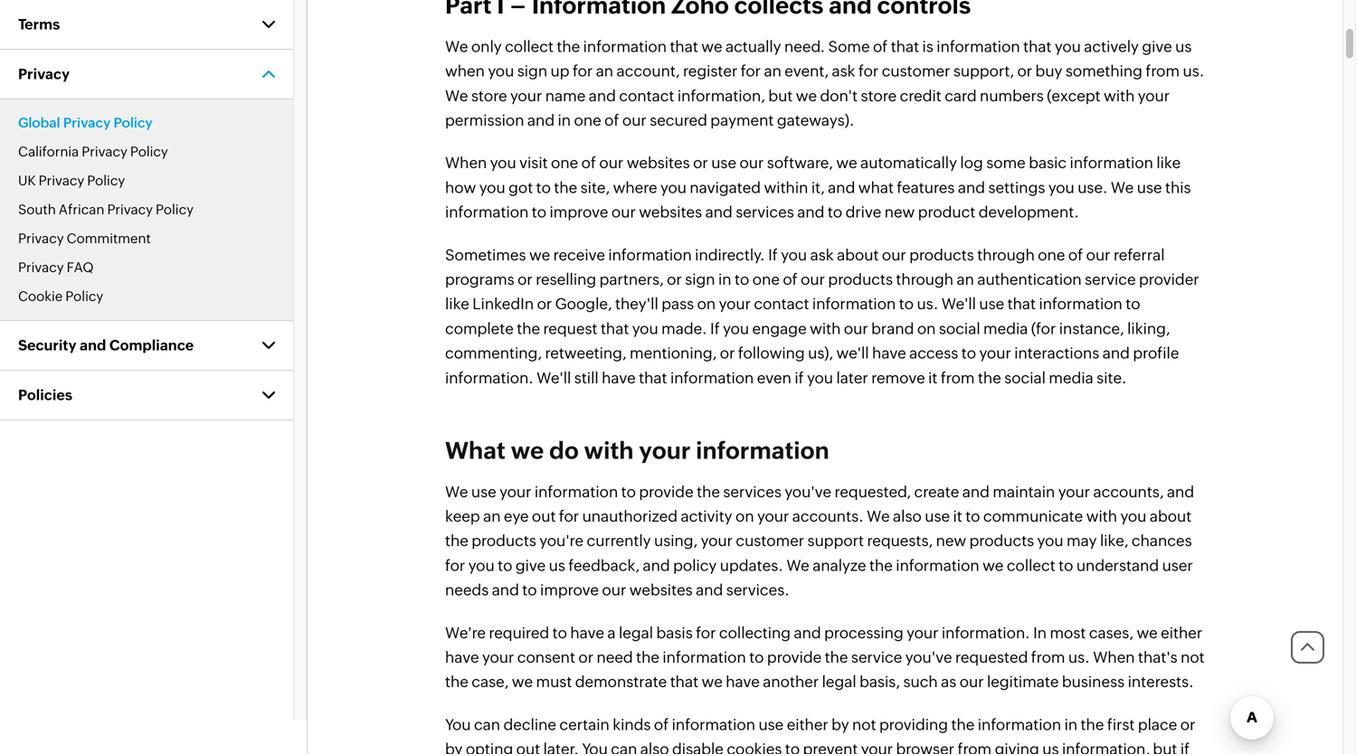 Task type: describe. For each thing, give the bounding box(es) containing it.
2 horizontal spatial on
[[917, 320, 936, 337]]

privacy up global
[[18, 66, 70, 82]]

information down mentioning,
[[670, 369, 754, 387]]

another
[[763, 673, 819, 691]]

to up required
[[522, 581, 537, 599]]

up
[[551, 62, 570, 80]]

for down actually
[[741, 62, 761, 80]]

one inside when you visit one of our websites or use our software, we automatically log some basic information like how you got to the site, where you navigated within it, and what features and settings you use. we use this information to improve our websites and services and to drive new product development.
[[551, 154, 578, 172]]

south
[[18, 202, 56, 218]]

you can decline certain kinds of information use either by not providing the information in the first place or by opting out later. you can also disable cookies to prevent your browser from giving us information, but i
[[445, 716, 1196, 755]]

california
[[18, 144, 79, 160]]

to left drive
[[828, 203, 843, 221]]

we left must
[[512, 673, 533, 691]]

do
[[549, 438, 579, 464]]

only
[[471, 38, 502, 55]]

to right access
[[962, 344, 976, 362]]

our up engage
[[801, 271, 825, 288]]

support
[[808, 532, 864, 550]]

to down the eye
[[498, 557, 513, 574]]

as
[[941, 673, 957, 691]]

1 vertical spatial can
[[611, 741, 637, 755]]

use.
[[1078, 179, 1108, 196]]

event,
[[785, 62, 829, 80]]

it,
[[812, 179, 825, 196]]

may
[[1067, 532, 1097, 550]]

us inside the we use your information to provide the services you've requested, create and maintain your accounts, and keep an eye out for unauthorized activity on your accounts. we also use it to communicate with you about the products you're currently using, your customer support requests, new products you may like, chances for you to give us feedback, and policy updates. we analyze the information we collect to understand user needs and to improve our websites and services.
[[549, 557, 565, 574]]

1 horizontal spatial we'll
[[942, 295, 976, 313]]

for up needs
[[445, 557, 465, 574]]

that left the is
[[891, 38, 919, 55]]

interests.
[[1128, 673, 1194, 691]]

or up linkedin
[[518, 271, 533, 288]]

account,
[[617, 62, 680, 80]]

cookie
[[18, 289, 63, 304]]

and down navigated
[[705, 203, 733, 221]]

new inside the we use your information to provide the services you've requested, create and maintain your accounts, and keep an eye out for unauthorized activity on your accounts. we also use it to communicate with you about the products you're currently using, your customer support requests, new products you may like, chances for you to give us feedback, and policy updates. we analyze the information we collect to understand user needs and to improve our websites and services.
[[936, 532, 967, 550]]

information down do
[[535, 483, 618, 501]]

our inside "we only collect the information that we actually need. some of that is information that you actively give us when you sign up for an account, register for an event, ask for customer support, or buy something from us. we store your name and contact information, but we don't store credit card numbers (except with your permission and in one of our secured payment gateways)."
[[622, 111, 647, 129]]

services.
[[726, 581, 790, 599]]

an left account,
[[596, 62, 614, 80]]

we're
[[445, 624, 486, 642]]

it inside the we use your information to provide the services you've requested, create and maintain your accounts, and keep an eye out for unauthorized activity on your accounts. we also use it to communicate with you about the products you're currently using, your customer support requests, new products you may like, chances for you to give us feedback, and policy updates. we analyze the information we collect to understand user needs and to improve our websites and services.
[[953, 508, 963, 525]]

have down we're
[[445, 649, 479, 666]]

of right 'some'
[[873, 38, 888, 55]]

about inside sometimes we receive information indirectly. if you ask about our products through one of our referral programs or reselling partners, or sign in to one of our products through an authentication service provider like linkedin or google, they'll pass on your contact information to us. we'll use that information to complete the request that you made. if you engage with our brand on social media (for instance, liking, commenting, retweeting, mentioning, or following us), we'll have access to your interactions and profile information. we'll still have that information even if you later remove it from the social media site.
[[837, 246, 879, 264]]

when inside we're required to have a legal basis for collecting and processing your information. in most cases, we either have your consent or need the information to provide the service you've requested from us. when that's not the case, we must demonstrate that we have another legal basis, such as our legitimate business interests.
[[1093, 649, 1135, 666]]

communicate
[[984, 508, 1083, 525]]

security and compliance link
[[0, 321, 293, 371]]

your inside you can decline certain kinds of information use either by not providing the information in the first place or by opting out later. you can also disable cookies to prevent your browser from giving us information, but i
[[861, 741, 893, 755]]

or left following
[[720, 344, 735, 362]]

using,
[[654, 532, 698, 550]]

and down name
[[527, 111, 555, 129]]

give inside "we only collect the information that we actually need. some of that is information that you actively give us when you sign up for an account, register for an event, ask for customer support, or buy something from us. we store your name and contact information, but we don't store credit card numbers (except with your permission and in one of our secured payment gateways)."
[[1142, 38, 1172, 55]]

and right needs
[[492, 581, 519, 599]]

drive
[[846, 203, 882, 221]]

accounts,
[[1094, 483, 1164, 501]]

collecting
[[719, 624, 791, 642]]

giving
[[995, 741, 1040, 755]]

one inside "we only collect the information that we actually need. some of that is information that you actively give us when you sign up for an account, register for an event, ask for customer support, or buy something from us. we store your name and contact information, but we don't store credit card numbers (except with your permission and in one of our secured payment gateways)."
[[574, 111, 601, 129]]

security
[[18, 337, 76, 354]]

south african privacy policy link
[[18, 202, 194, 218]]

that up register
[[670, 38, 698, 55]]

for inside we're required to have a legal basis for collecting and processing your information. in most cases, we either have your consent or need the information to provide the service you've requested from us. when that's not the case, we must demonstrate that we have another legal basis, such as our legitimate business interests.
[[696, 624, 716, 642]]

when inside when you visit one of our websites or use our software, we automatically log some basic information like how you got to the site, where you navigated within it, and what features and settings you use. we use this information to improve our websites and services and to drive new product development.
[[445, 154, 487, 172]]

our up navigated
[[740, 154, 764, 172]]

0 horizontal spatial we'll
[[537, 369, 571, 387]]

site,
[[581, 179, 610, 196]]

you up needs
[[468, 557, 495, 574]]

actively
[[1084, 38, 1139, 55]]

development.
[[979, 203, 1079, 221]]

that down mentioning,
[[639, 369, 667, 387]]

us. inside "we only collect the information that we actually need. some of that is information that you actively give us when you sign up for an account, register for an event, ask for customer support, or buy something from us. we store your name and contact information, but we don't store credit card numbers (except with your permission and in one of our secured payment gateways)."
[[1183, 62, 1205, 80]]

business
[[1062, 673, 1125, 691]]

and down policy
[[696, 581, 723, 599]]

terms link
[[0, 0, 293, 50]]

information down requests,
[[896, 557, 980, 574]]

instance,
[[1059, 320, 1124, 337]]

services inside the we use your information to provide the services you've requested, create and maintain your accounts, and keep an eye out for unauthorized activity on your accounts. we also use it to communicate with you about the products you're currently using, your customer support requests, new products you may like, chances for you to give us feedback, and policy updates. we analyze the information we collect to understand user needs and to improve our websites and services.
[[723, 483, 782, 501]]

2 store from the left
[[861, 87, 897, 104]]

don't
[[820, 87, 858, 104]]

you've inside the we use your information to provide the services you've requested, create and maintain your accounts, and keep an eye out for unauthorized activity on your accounts. we also use it to communicate with you about the products you're currently using, your customer support requests, new products you may like, chances for you to give us feedback, and policy updates. we analyze the information we collect to understand user needs and to improve our websites and services.
[[785, 483, 832, 501]]

brand
[[872, 320, 914, 337]]

1 vertical spatial websites
[[639, 203, 702, 221]]

your up such
[[907, 624, 939, 642]]

you down accounts,
[[1121, 508, 1147, 525]]

something
[[1066, 62, 1143, 80]]

of inside when you visit one of our websites or use our software, we automatically log some basic information like how you got to the site, where you navigated within it, and what features and settings you use. we use this information to improve our websites and services and to drive new product development.
[[582, 154, 596, 172]]

most
[[1050, 624, 1086, 642]]

and down it,
[[797, 203, 825, 221]]

programs
[[445, 271, 515, 288]]

and down log
[[958, 179, 985, 196]]

customer inside "we only collect the information that we actually need. some of that is information that you actively give us when you sign up for an account, register for an event, ask for customer support, or buy something from us. we store your name and contact information, but we don't store credit card numbers (except with your permission and in one of our secured payment gateways)."
[[882, 62, 951, 80]]

visit
[[520, 154, 548, 172]]

indirectly.
[[695, 246, 765, 264]]

for right up
[[573, 62, 593, 80]]

consent
[[517, 649, 575, 666]]

settings
[[989, 179, 1045, 196]]

we left the analyze
[[787, 557, 810, 574]]

product
[[918, 203, 976, 221]]

to down got
[[532, 203, 547, 221]]

customer inside the we use your information to provide the services you've requested, create and maintain your accounts, and keep an eye out for unauthorized activity on your accounts. we also use it to communicate with you about the products you're currently using, your customer support requests, new products you may like, chances for you to give us feedback, and policy updates. we analyze the information we collect to understand user needs and to improve our websites and services.
[[736, 532, 805, 550]]

card
[[945, 87, 977, 104]]

0 vertical spatial through
[[977, 246, 1035, 264]]

privacy commitment link
[[18, 231, 151, 247]]

products down "communicate"
[[970, 532, 1034, 550]]

in inside "we only collect the information that we actually need. some of that is information that you actively give us when you sign up for an account, register for an event, ask for customer support, or buy something from us. we store your name and contact information, but we don't store credit card numbers (except with your permission and in one of our secured payment gateways)."
[[558, 111, 571, 129]]

gateways).
[[777, 111, 855, 129]]

that up buy
[[1024, 38, 1052, 55]]

where
[[613, 179, 657, 196]]

privacy down south
[[18, 231, 64, 247]]

that inside we're required to have a legal basis for collecting and processing your information. in most cases, we either have your consent or need the information to provide the service you've requested from us. when that's not the case, we must demonstrate that we have another legal basis, such as our legitimate business interests.
[[670, 673, 699, 691]]

you up following
[[723, 320, 749, 337]]

information up partners, in the left top of the page
[[608, 246, 692, 264]]

collect inside "we only collect the information that we actually need. some of that is information that you actively give us when you sign up for an account, register for an event, ask for customer support, or buy something from us. we store your name and contact information, but we don't store credit card numbers (except with your permission and in one of our secured payment gateways)."
[[505, 38, 554, 55]]

when
[[445, 62, 485, 80]]

you left got
[[479, 179, 506, 196]]

information up support, on the top right
[[937, 38, 1020, 55]]

from inside "we only collect the information that we actually need. some of that is information that you actively give us when you sign up for an account, register for an event, ask for customer support, or buy something from us. we store your name and contact information, but we don't store credit card numbers (except with your permission and in one of our secured payment gateways)."
[[1146, 62, 1180, 80]]

site.
[[1097, 369, 1127, 387]]

0 horizontal spatial can
[[474, 716, 500, 734]]

maintain
[[993, 483, 1055, 501]]

log
[[960, 154, 983, 172]]

we inside when you visit one of our websites or use our software, we automatically log some basic information like how you got to the site, where you navigated within it, and what features and settings you use. we use this information to improve our websites and services and to drive new product development.
[[1111, 179, 1134, 196]]

provider
[[1139, 271, 1200, 288]]

our down where
[[612, 203, 636, 221]]

to down collecting
[[749, 649, 764, 666]]

an down actually
[[764, 62, 782, 80]]

0 vertical spatial by
[[832, 716, 849, 734]]

you down only
[[488, 62, 514, 80]]

improve inside when you visit one of our websites or use our software, we automatically log some basic information like how you got to the site, where you navigated within it, and what features and settings you use. we use this information to improve our websites and services and to drive new product development.
[[550, 203, 609, 221]]

you right where
[[661, 179, 687, 196]]

0 horizontal spatial media
[[984, 320, 1028, 337]]

first
[[1107, 716, 1135, 734]]

use up navigated
[[711, 154, 737, 172]]

us),
[[808, 344, 834, 362]]

contact inside "we only collect the information that we actually need. some of that is information that you actively give us when you sign up for an account, register for an event, ask for customer support, or buy something from us. we store your name and contact information, but we don't store credit card numbers (except with your permission and in one of our secured payment gateways)."
[[619, 87, 675, 104]]

use inside you can decline certain kinds of information use either by not providing the information in the first place or by opting out later. you can also disable cookies to prevent your browser from giving us information, but i
[[759, 716, 784, 734]]

user
[[1162, 557, 1193, 574]]

from inside you can decline certain kinds of information use either by not providing the information in the first place or by opting out later. you can also disable cookies to prevent your browser from giving us information, but i
[[958, 741, 992, 755]]

products down product
[[910, 246, 974, 264]]

basis,
[[860, 673, 900, 691]]

us. inside sometimes we receive information indirectly. if you ask about our products through one of our referral programs or reselling partners, or sign in to one of our products through an authentication service provider like linkedin or google, they'll pass on your contact information to us. we'll use that information to complete the request that you made. if you engage with our brand on social media (for instance, liking, commenting, retweeting, mentioning, or following us), we'll have access to your interactions and profile information. we'll still have that information even if you later remove it from the social media site.
[[917, 295, 939, 313]]

if
[[795, 369, 804, 387]]

information up instance,
[[1039, 295, 1123, 313]]

we up that's
[[1137, 624, 1158, 642]]

to up consent
[[553, 624, 567, 642]]

required
[[489, 624, 549, 642]]

you up buy
[[1055, 38, 1081, 55]]

your up case,
[[482, 649, 514, 666]]

software,
[[767, 154, 833, 172]]

we up keep
[[445, 483, 468, 501]]

activity
[[681, 508, 733, 525]]

you right indirectly.
[[781, 246, 807, 264]]

we down requested,
[[867, 508, 890, 525]]

products up brand
[[828, 271, 893, 288]]

have down brand
[[872, 344, 906, 362]]

we only collect the information that we actually need. some of that is information that you actively give us when you sign up for an account, register for an event, ask for customer support, or buy something from us. we store your name and contact information, but we don't store credit card numbers (except with your permission and in one of our secured payment gateways).
[[445, 38, 1205, 129]]

still
[[574, 369, 599, 387]]

you've inside we're required to have a legal basis for collecting and processing your information. in most cases, we either have your consent or need the information to provide the service you've requested from us. when that's not the case, we must demonstrate that we have another legal basis, such as our legitimate business interests.
[[906, 649, 952, 666]]

to right got
[[536, 179, 551, 196]]

to up "liking,"
[[1126, 295, 1141, 313]]

0 horizontal spatial you
[[445, 716, 471, 734]]

ask inside sometimes we receive information indirectly. if you ask about our products through one of our referral programs or reselling partners, or sign in to one of our products through an authentication service provider like linkedin or google, they'll pass on your contact information to us. we'll use that information to complete the request that you made. if you engage with our brand on social media (for instance, liking, commenting, retweeting, mentioning, or following us), we'll have access to your interactions and profile information. we'll still have that information even if you later remove it from the social media site.
[[810, 246, 834, 264]]

our up site,
[[599, 154, 624, 172]]

give inside the we use your information to provide the services you've requested, create and maintain your accounts, and keep an eye out for unauthorized activity on your accounts. we also use it to communicate with you about the products you're currently using, your customer support requests, new products you may like, chances for you to give us feedback, and policy updates. we analyze the information we collect to understand user needs and to improve our websites and services.
[[516, 557, 546, 574]]

analyze
[[813, 557, 866, 574]]

request
[[543, 320, 598, 337]]

to down indirectly.
[[735, 271, 750, 288]]

we're required to have a legal basis for collecting and processing your information. in most cases, we either have your consent or need the information to provide the service you've requested from us. when that's not the case, we must demonstrate that we have another legal basis, such as our legitimate business interests.
[[445, 624, 1205, 691]]

accounts.
[[792, 508, 864, 525]]

we up when
[[445, 38, 468, 55]]

we up register
[[702, 38, 723, 55]]

and inside we're required to have a legal basis for collecting and processing your information. in most cases, we either have your consent or need the information to provide the service you've requested from us. when that's not the case, we must demonstrate that we have another legal basis, such as our legitimate business interests.
[[794, 624, 821, 642]]

uk privacy policy
[[18, 173, 125, 189]]

name
[[545, 87, 586, 104]]

with inside the we use your information to provide the services you've requested, create and maintain your accounts, and keep an eye out for unauthorized activity on your accounts. we also use it to communicate with you about the products you're currently using, your customer support requests, new products you may like, chances for you to give us feedback, and policy updates. we analyze the information we collect to understand user needs and to improve our websites and services.
[[1086, 508, 1118, 525]]

privacy up cookie
[[18, 260, 64, 276]]

requested
[[956, 649, 1028, 666]]

liking,
[[1128, 320, 1171, 337]]

information up giving
[[978, 716, 1062, 734]]

you down the basic
[[1049, 179, 1075, 196]]

your left name
[[510, 87, 542, 104]]

eye
[[504, 508, 529, 525]]

information. inside sometimes we receive information indirectly. if you ask about our products through one of our referral programs or reselling partners, or sign in to one of our products through an authentication service provider like linkedin or google, they'll pass on your contact information to us. we'll use that information to complete the request that you made. if you engage with our brand on social media (for instance, liking, commenting, retweeting, mentioning, or following us), we'll have access to your interactions and profile information. we'll still have that information even if you later remove it from the social media site.
[[445, 369, 534, 387]]

have left a
[[570, 624, 604, 642]]

1 store from the left
[[471, 87, 507, 104]]

you right if in the right of the page
[[807, 369, 833, 387]]

also inside the we use your information to provide the services you've requested, create and maintain your accounts, and keep an eye out for unauthorized activity on your accounts. we also use it to communicate with you about the products you're currently using, your customer support requests, new products you may like, chances for you to give us feedback, and policy updates. we analyze the information we collect to understand user needs and to improve our websites and services.
[[893, 508, 922, 525]]

0 vertical spatial websites
[[627, 154, 690, 172]]

like inside sometimes we receive information indirectly. if you ask about our products through one of our referral programs or reselling partners, or sign in to one of our products through an authentication service provider like linkedin or google, they'll pass on your contact information to us. we'll use that information to complete the request that you made. if you engage with our brand on social media (for instance, liking, commenting, retweeting, mentioning, or following us), we'll have access to your interactions and profile information. we'll still have that information even if you later remove it from the social media site.
[[445, 295, 470, 313]]

to down the 'may'
[[1059, 557, 1074, 574]]

we inside when you visit one of our websites or use our software, we automatically log some basic information like how you got to the site, where you navigated within it, and what features and settings you use. we use this information to improve our websites and services and to drive new product development.
[[836, 154, 858, 172]]

navigated
[[690, 179, 761, 196]]

demonstrate
[[575, 673, 667, 691]]

also inside you can decline certain kinds of information use either by not providing the information in the first place or by opting out later. you can also disable cookies to prevent your browser from giving us information, but i
[[640, 741, 669, 755]]

websites inside the we use your information to provide the services you've requested, create and maintain your accounts, and keep an eye out for unauthorized activity on your accounts. we also use it to communicate with you about the products you're currently using, your customer support requests, new products you may like, chances for you to give us feedback, and policy updates. we analyze the information we collect to understand user needs and to improve our websites and services.
[[630, 581, 693, 599]]

1 horizontal spatial social
[[1005, 369, 1046, 387]]

in inside you can decline certain kinds of information use either by not providing the information in the first place or by opting out later. you can also disable cookies to prevent your browser from giving us information, but i
[[1065, 716, 1078, 734]]

your up updates.
[[757, 508, 789, 525]]

referral
[[1114, 246, 1165, 264]]

1 vertical spatial legal
[[822, 673, 857, 691]]

from inside sometimes we receive information indirectly. if you ask about our products through one of our referral programs or reselling partners, or sign in to one of our products through an authentication service provider like linkedin or google, they'll pass on your contact information to us. we'll use that information to complete the request that you made. if you engage with our brand on social media (for instance, liking, commenting, retweeting, mentioning, or following us), we'll have access to your interactions and profile information. we'll still have that information even if you later remove it from the social media site.
[[941, 369, 975, 387]]

actually
[[726, 38, 781, 55]]

or inside "we only collect the information that we actually need. some of that is information that you actively give us when you sign up for an account, register for an event, ask for customer support, or buy something from us. we store your name and contact information, but we don't store credit card numbers (except with your permission and in one of our secured payment gateways)."
[[1017, 62, 1033, 80]]

case,
[[472, 673, 509, 691]]

partners,
[[600, 271, 664, 288]]

made.
[[662, 320, 707, 337]]

or down the reselling
[[537, 295, 552, 313]]

retweeting,
[[545, 344, 627, 362]]

that's
[[1138, 649, 1178, 666]]

receive
[[553, 246, 605, 264]]

but inside "we only collect the information that we actually need. some of that is information that you actively give us when you sign up for an account, register for an event, ask for customer support, or buy something from us. we store your name and contact information, but we don't store credit card numbers (except with your permission and in one of our secured payment gateways)."
[[769, 87, 793, 104]]

your down activity
[[701, 532, 733, 550]]

our left referral
[[1086, 246, 1111, 264]]

products down the eye
[[472, 532, 536, 550]]

feedback,
[[569, 557, 640, 574]]

within
[[764, 179, 808, 196]]

you up got
[[490, 154, 516, 172]]

our up we'll
[[844, 320, 868, 337]]

and right accounts,
[[1167, 483, 1195, 501]]

information down 'how'
[[445, 203, 529, 221]]

use left this
[[1137, 179, 1162, 196]]

that down they'll
[[601, 320, 629, 337]]

your up the unauthorized
[[639, 438, 691, 464]]

one up authentication
[[1038, 246, 1065, 264]]



Task type: vqa. For each thing, say whether or not it's contained in the screenshot.
Where
yes



Task type: locate. For each thing, give the bounding box(es) containing it.
0 horizontal spatial collect
[[505, 38, 554, 55]]

from left giving
[[958, 741, 992, 755]]

use up cookies
[[759, 716, 784, 734]]

we down collecting
[[702, 673, 723, 691]]

1 horizontal spatial about
[[1150, 508, 1192, 525]]

1 horizontal spatial if
[[768, 246, 778, 264]]

of up engage
[[783, 271, 798, 288]]

0 vertical spatial provide
[[639, 483, 694, 501]]

kinds
[[613, 716, 651, 734]]

0 horizontal spatial service
[[851, 649, 902, 666]]

with inside "we only collect the information that we actually need. some of that is information that you actively give us when you sign up for an account, register for an event, ask for customer support, or buy something from us. we store your name and contact information, but we don't store credit card numbers (except with your permission and in one of our secured payment gateways)."
[[1104, 87, 1135, 104]]

0 horizontal spatial if
[[710, 320, 720, 337]]

by
[[832, 716, 849, 734], [445, 741, 463, 755]]

1 horizontal spatial also
[[893, 508, 922, 525]]

ask inside "we only collect the information that we actually need. some of that is information that you actively give us when you sign up for an account, register for an event, ask for customer support, or buy something from us. we store your name and contact information, but we don't store credit card numbers (except with your permission and in one of our secured payment gateways)."
[[832, 62, 856, 80]]

0 vertical spatial like
[[1157, 154, 1181, 172]]

give
[[1142, 38, 1172, 55], [516, 557, 546, 574]]

1 horizontal spatial information.
[[942, 624, 1030, 642]]

or inside when you visit one of our websites or use our software, we automatically log some basic information like how you got to the site, where you navigated within it, and what features and settings you use. we use this information to improve our websites and services and to drive new product development.
[[693, 154, 708, 172]]

out inside the we use your information to provide the services you've requested, create and maintain your accounts, and keep an eye out for unauthorized activity on your accounts. we also use it to communicate with you about the products you're currently using, your customer support requests, new products you may like, chances for you to give us feedback, and policy updates. we analyze the information we collect to understand user needs and to improve our websites and services.
[[532, 508, 556, 525]]

0 vertical spatial information.
[[445, 369, 534, 387]]

0 vertical spatial out
[[532, 508, 556, 525]]

your down something
[[1138, 87, 1170, 104]]

commitment
[[67, 231, 151, 247]]

later
[[837, 369, 868, 387]]

0 horizontal spatial on
[[697, 295, 716, 313]]

sometimes we receive information indirectly. if you ask about our products through one of our referral programs or reselling partners, or sign in to one of our products through an authentication service provider like linkedin or google, they'll pass on your contact information to us. we'll use that information to complete the request that you made. if you engage with our brand on social media (for instance, liking, commenting, retweeting, mentioning, or following us), we'll have access to your interactions and profile information. we'll still have that information even if you later remove it from the social media site.
[[445, 246, 1200, 387]]

0 vertical spatial improve
[[550, 203, 609, 221]]

must
[[536, 673, 572, 691]]

basic
[[1029, 154, 1067, 172]]

policy for global privacy policy
[[114, 115, 153, 131]]

compliance
[[109, 337, 194, 354]]

1 vertical spatial you've
[[906, 649, 952, 666]]

the inside "we only collect the information that we actually need. some of that is information that you actively give us when you sign up for an account, register for an event, ask for customer support, or buy something from us. we store your name and contact information, but we don't store credit card numbers (except with your permission and in one of our secured payment gateways)."
[[557, 38, 580, 55]]

0 vertical spatial social
[[939, 320, 981, 337]]

out
[[532, 508, 556, 525], [516, 741, 540, 755]]

contact down account,
[[619, 87, 675, 104]]

1 vertical spatial us
[[549, 557, 565, 574]]

new down 'what'
[[885, 203, 915, 221]]

your up "communicate"
[[1059, 483, 1090, 501]]

1 vertical spatial provide
[[767, 649, 822, 666]]

1 horizontal spatial but
[[1153, 741, 1178, 755]]

like
[[1157, 154, 1181, 172], [445, 295, 470, 313]]

of inside you can decline certain kinds of information use either by not providing the information in the first place or by opting out later. you can also disable cookies to prevent your browser from giving us information, but i
[[654, 716, 669, 734]]

about
[[837, 246, 879, 264], [1150, 508, 1192, 525]]

that down authentication
[[1008, 295, 1036, 313]]

your down providing at the right of the page
[[861, 741, 893, 755]]

your right access
[[980, 344, 1011, 362]]

provide inside we're required to have a legal basis for collecting and processing your information. in most cases, we either have your consent or need the information to provide the service you've requested from us. when that's not the case, we must demonstrate that we have another legal basis, such as our legitimate business interests.
[[767, 649, 822, 666]]

reselling
[[536, 271, 596, 288]]

requested,
[[835, 483, 911, 501]]

sign for you
[[517, 62, 548, 80]]

on right activity
[[736, 508, 754, 525]]

policies link
[[0, 371, 293, 421]]

we down when
[[445, 87, 468, 104]]

sign inside "we only collect the information that we actually need. some of that is information that you actively give us when you sign up for an account, register for an event, ask for customer support, or buy something from us. we store your name and contact information, but we don't store credit card numbers (except with your permission and in one of our secured payment gateways)."
[[517, 62, 548, 80]]

ask up the don't
[[832, 62, 856, 80]]

the inside when you visit one of our websites or use our software, we automatically log some basic information like how you got to the site, where you navigated within it, and what features and settings you use. we use this information to improve our websites and services and to drive new product development.
[[554, 179, 577, 196]]

contact
[[619, 87, 675, 104], [754, 295, 809, 313]]

create
[[914, 483, 959, 501]]

what
[[445, 438, 506, 464]]

services down the within
[[736, 203, 794, 221]]

0 horizontal spatial provide
[[639, 483, 694, 501]]

us.
[[1183, 62, 1205, 80], [917, 295, 939, 313], [1069, 649, 1090, 666]]

1 vertical spatial about
[[1150, 508, 1192, 525]]

1 vertical spatial give
[[516, 557, 546, 574]]

sign for or
[[685, 271, 715, 288]]

with down something
[[1104, 87, 1135, 104]]

some
[[828, 38, 870, 55]]

our down 'what'
[[882, 246, 906, 264]]

use up keep
[[471, 483, 497, 501]]

1 horizontal spatial contact
[[754, 295, 809, 313]]

about inside the we use your information to provide the services you've requested, create and maintain your accounts, and keep an eye out for unauthorized activity on your accounts. we also use it to communicate with you about the products you're currently using, your customer support requests, new products you may like, chances for you to give us feedback, and policy updates. we analyze the information we collect to understand user needs and to improve our websites and services.
[[1150, 508, 1192, 525]]

policy for california privacy policy
[[130, 144, 168, 160]]

new inside when you visit one of our websites or use our software, we automatically log some basic information like how you got to the site, where you navigated within it, and what features and settings you use. we use this information to improve our websites and services and to drive new product development.
[[885, 203, 915, 221]]

information inside we're required to have a legal basis for collecting and processing your information. in most cases, we either have your consent or need the information to provide the service you've requested from us. when that's not the case, we must demonstrate that we have another legal basis, such as our legitimate business interests.
[[663, 649, 746, 666]]

policies
[[18, 387, 72, 404]]

to up brand
[[899, 295, 914, 313]]

provide inside the we use your information to provide the services you've requested, create and maintain your accounts, and keep an eye out for unauthorized activity on your accounts. we also use it to communicate with you about the products you're currently using, your customer support requests, new products you may like, chances for you to give us feedback, and policy updates. we analyze the information we collect to understand user needs and to improve our websites and services.
[[639, 483, 694, 501]]

an left the eye
[[483, 508, 501, 525]]

browser
[[896, 741, 955, 755]]

0 horizontal spatial give
[[516, 557, 546, 574]]

to up the unauthorized
[[621, 483, 636, 501]]

0 vertical spatial either
[[1161, 624, 1203, 642]]

you
[[1055, 38, 1081, 55], [488, 62, 514, 80], [490, 154, 516, 172], [479, 179, 506, 196], [661, 179, 687, 196], [1049, 179, 1075, 196], [781, 246, 807, 264], [632, 320, 658, 337], [723, 320, 749, 337], [807, 369, 833, 387], [1121, 508, 1147, 525], [1038, 532, 1064, 550], [468, 557, 495, 574]]

with right do
[[584, 438, 634, 464]]

1 horizontal spatial like
[[1157, 154, 1181, 172]]

legitimate
[[987, 673, 1059, 691]]

with inside sometimes we receive information indirectly. if you ask about our products through one of our referral programs or reselling partners, or sign in to one of our products through an authentication service provider like linkedin or google, they'll pass on your contact information to us. we'll use that information to complete the request that you made. if you engage with our brand on social media (for instance, liking, commenting, retweeting, mentioning, or following us), we'll have access to your interactions and profile information. we'll still have that information even if you later remove it from the social media site.
[[810, 320, 841, 337]]

2 vertical spatial on
[[736, 508, 754, 525]]

an
[[596, 62, 614, 80], [764, 62, 782, 80], [957, 271, 974, 288], [483, 508, 501, 525]]

1 vertical spatial like
[[445, 295, 470, 313]]

commenting,
[[445, 344, 542, 362]]

for up you're at the left
[[559, 508, 579, 525]]

but down place at the bottom right
[[1153, 741, 1178, 755]]

0 vertical spatial we'll
[[942, 295, 976, 313]]

1 horizontal spatial customer
[[882, 62, 951, 80]]

have left another
[[726, 673, 760, 691]]

customer up credit
[[882, 62, 951, 80]]

improve inside the we use your information to provide the services you've requested, create and maintain your accounts, and keep an eye out for unauthorized activity on your accounts. we also use it to communicate with you about the products you're currently using, your customer support requests, new products you may like, chances for you to give us feedback, and policy updates. we analyze the information we collect to understand user needs and to improve our websites and services.
[[540, 581, 599, 599]]

0 vertical spatial information,
[[678, 87, 765, 104]]

privacy faq link
[[18, 260, 94, 276]]

information down "even"
[[696, 438, 830, 464]]

1 vertical spatial we'll
[[537, 369, 571, 387]]

0 horizontal spatial either
[[787, 716, 829, 734]]

1 horizontal spatial when
[[1093, 649, 1135, 666]]

buy
[[1036, 62, 1063, 80]]

engage
[[752, 320, 807, 337]]

credit
[[900, 87, 942, 104]]

you up opting on the left of page
[[445, 716, 471, 734]]

some
[[987, 154, 1026, 172]]

0 vertical spatial you
[[445, 716, 471, 734]]

about down drive
[[837, 246, 879, 264]]

1 vertical spatial but
[[1153, 741, 1178, 755]]

an left authentication
[[957, 271, 974, 288]]

customer up updates.
[[736, 532, 805, 550]]

one down name
[[574, 111, 601, 129]]

chances
[[1132, 532, 1192, 550]]

1 vertical spatial customer
[[736, 532, 805, 550]]

if
[[768, 246, 778, 264], [710, 320, 720, 337]]

0 horizontal spatial you've
[[785, 483, 832, 501]]

security and compliance
[[18, 337, 194, 354]]

needs
[[445, 581, 489, 599]]

either inside you can decline certain kinds of information use either by not providing the information in the first place or by opting out later. you can also disable cookies to prevent your browser from giving us information, but i
[[787, 716, 829, 734]]

about up chances at right
[[1150, 508, 1192, 525]]

information up brand
[[813, 295, 896, 313]]

need.
[[785, 38, 825, 55]]

either inside we're required to have a legal basis for collecting and processing your information. in most cases, we either have your consent or need the information to provide the service you've requested from us. when that's not the case, we must demonstrate that we have another legal basis, such as our legitimate business interests.
[[1161, 624, 1203, 642]]

on right 'pass' on the top of the page
[[697, 295, 716, 313]]

or
[[1017, 62, 1033, 80], [693, 154, 708, 172], [518, 271, 533, 288], [667, 271, 682, 288], [537, 295, 552, 313], [720, 344, 735, 362], [579, 649, 594, 666], [1181, 716, 1196, 734]]

you down they'll
[[632, 320, 658, 337]]

can
[[474, 716, 500, 734], [611, 741, 637, 755]]

faq
[[67, 260, 94, 276]]

0 vertical spatial also
[[893, 508, 922, 525]]

0 horizontal spatial customer
[[736, 532, 805, 550]]

and up another
[[794, 624, 821, 642]]

websites up where
[[627, 154, 690, 172]]

0 horizontal spatial us
[[549, 557, 565, 574]]

1 horizontal spatial store
[[861, 87, 897, 104]]

information, inside "we only collect the information that we actually need. some of that is information that you actively give us when you sign up for an account, register for an event, ask for customer support, or buy something from us. we store your name and contact information, but we don't store credit card numbers (except with your permission and in one of our secured payment gateways)."
[[678, 87, 765, 104]]

have
[[872, 344, 906, 362], [602, 369, 636, 387], [570, 624, 604, 642], [445, 649, 479, 666], [726, 673, 760, 691]]

2 vertical spatial in
[[1065, 716, 1078, 734]]

1 horizontal spatial information,
[[1062, 741, 1150, 755]]

of up authentication
[[1069, 246, 1083, 264]]

2 vertical spatial us.
[[1069, 649, 1090, 666]]

our right as
[[960, 673, 984, 691]]

not right that's
[[1181, 649, 1205, 666]]

1 horizontal spatial you
[[582, 741, 608, 755]]

1 vertical spatial improve
[[540, 581, 599, 599]]

1 vertical spatial through
[[896, 271, 954, 288]]

0 vertical spatial ask
[[832, 62, 856, 80]]

0 vertical spatial you've
[[785, 483, 832, 501]]

0 vertical spatial services
[[736, 203, 794, 221]]

or inside we're required to have a legal basis for collecting and processing your information. in most cases, we either have your consent or need the information to provide the service you've requested from us. when that's not the case, we must demonstrate that we have another legal basis, such as our legitimate business interests.
[[579, 649, 594, 666]]

on inside the we use your information to provide the services you've requested, create and maintain your accounts, and keep an eye out for unauthorized activity on your accounts. we also use it to communicate with you about the products you're currently using, your customer support requests, new products you may like, chances for you to give us feedback, and policy updates. we analyze the information we collect to understand user needs and to improve our websites and services.
[[736, 508, 754, 525]]

0 vertical spatial on
[[697, 295, 716, 313]]

we down event,
[[796, 87, 817, 104]]

we inside the we use your information to provide the services you've requested, create and maintain your accounts, and keep an eye out for unauthorized activity on your accounts. we also use it to communicate with you about the products you're currently using, your customer support requests, new products you may like, chances for you to give us feedback, and policy updates. we analyze the information we collect to understand user needs and to improve our websites and services.
[[983, 557, 1004, 574]]

0 vertical spatial service
[[1085, 271, 1136, 288]]

1 vertical spatial either
[[787, 716, 829, 734]]

0 horizontal spatial like
[[445, 295, 470, 313]]

your down indirectly.
[[719, 295, 751, 313]]

0 horizontal spatial social
[[939, 320, 981, 337]]

it down create
[[953, 508, 963, 525]]

from inside we're required to have a legal basis for collecting and processing your information. in most cases, we either have your consent or need the information to provide the service you've requested from us. when that's not the case, we must demonstrate that we have another legal basis, such as our legitimate business interests.
[[1031, 649, 1065, 666]]

from
[[1146, 62, 1180, 80], [941, 369, 975, 387], [1031, 649, 1065, 666], [958, 741, 992, 755]]

we'll left the still
[[537, 369, 571, 387]]

sign inside sometimes we receive information indirectly. if you ask about our products through one of our referral programs or reselling partners, or sign in to one of our products through an authentication service provider like linkedin or google, they'll pass on your contact information to us. we'll use that information to complete the request that you made. if you engage with our brand on social media (for instance, liking, commenting, retweeting, mentioning, or following us), we'll have access to your interactions and profile information. we'll still have that information even if you later remove it from the social media site.
[[685, 271, 715, 288]]

need
[[597, 649, 633, 666]]

out inside you can decline certain kinds of information use either by not providing the information in the first place or by opting out later. you can also disable cookies to prevent your browser from giving us information, but i
[[516, 741, 540, 755]]

they'll
[[615, 295, 659, 313]]

but inside you can decline certain kinds of information use either by not providing the information in the first place or by opting out later. you can also disable cookies to prevent your browser from giving us information, but i
[[1153, 741, 1178, 755]]

information.
[[445, 369, 534, 387], [942, 624, 1030, 642]]

us inside you can decline certain kinds of information use either by not providing the information in the first place or by opting out later. you can also disable cookies to prevent your browser from giving us information, but i
[[1043, 741, 1059, 755]]

in down indirectly.
[[719, 271, 732, 288]]

can up opting on the left of page
[[474, 716, 500, 734]]

california privacy policy
[[18, 144, 168, 160]]

what
[[859, 179, 894, 196]]

and
[[589, 87, 616, 104], [527, 111, 555, 129], [828, 179, 855, 196], [958, 179, 985, 196], [705, 203, 733, 221], [797, 203, 825, 221], [80, 337, 106, 354], [1103, 344, 1130, 362], [963, 483, 990, 501], [1167, 483, 1195, 501], [643, 557, 670, 574], [492, 581, 519, 599], [696, 581, 723, 599], [794, 624, 821, 642]]

either up that's
[[1161, 624, 1203, 642]]

0 horizontal spatial but
[[769, 87, 793, 104]]

have right the still
[[602, 369, 636, 387]]

privacy faq
[[18, 260, 94, 276]]

it inside sometimes we receive information indirectly. if you ask about our products through one of our referral programs or reselling partners, or sign in to one of our products through an authentication service provider like linkedin or google, they'll pass on your contact information to us. we'll use that information to complete the request that you made. if you engage with our brand on social media (for instance, liking, commenting, retweeting, mentioning, or following us), we'll have access to your interactions and profile information. we'll still have that information even if you later remove it from the social media site.
[[929, 369, 938, 387]]

1 horizontal spatial service
[[1085, 271, 1136, 288]]

0 vertical spatial but
[[769, 87, 793, 104]]

or up 'pass' on the top of the page
[[667, 271, 682, 288]]

not inside we're required to have a legal basis for collecting and processing your information. in most cases, we either have your consent or need the information to provide the service you've requested from us. when that's not the case, we must demonstrate that we have another legal basis, such as our legitimate business interests.
[[1181, 649, 1205, 666]]

with up us),
[[810, 320, 841, 337]]

for down 'some'
[[859, 62, 879, 80]]

0 vertical spatial in
[[558, 111, 571, 129]]

us. down most
[[1069, 649, 1090, 666]]

like inside when you visit one of our websites or use our software, we automatically log some basic information like how you got to the site, where you navigated within it, and what features and settings you use. we use this information to improve our websites and services and to drive new product development.
[[1157, 154, 1181, 172]]

information, inside you can decline certain kinds of information use either by not providing the information in the first place or by opting out later. you can also disable cookies to prevent your browser from giving us information, but i
[[1062, 741, 1150, 755]]

not up prevent
[[852, 716, 876, 734]]

african
[[59, 202, 104, 218]]

0 horizontal spatial information,
[[678, 87, 765, 104]]

and right the security
[[80, 337, 106, 354]]

support,
[[954, 62, 1014, 80]]

1 vertical spatial media
[[1049, 369, 1094, 387]]

1 horizontal spatial either
[[1161, 624, 1203, 642]]

0 horizontal spatial it
[[929, 369, 938, 387]]

1 horizontal spatial media
[[1049, 369, 1094, 387]]

with up like,
[[1086, 508, 1118, 525]]

an inside sometimes we receive information indirectly. if you ask about our products through one of our referral programs or reselling partners, or sign in to one of our products through an authentication service provider like linkedin or google, they'll pass on your contact information to us. we'll use that information to complete the request that you made. if you engage with our brand on social media (for instance, liking, commenting, retweeting, mentioning, or following us), we'll have access to your interactions and profile information. we'll still have that information even if you later remove it from the social media site.
[[957, 271, 974, 288]]

service inside sometimes we receive information indirectly. if you ask about our products through one of our referral programs or reselling partners, or sign in to one of our products through an authentication service provider like linkedin or google, they'll pass on your contact information to us. we'll use that information to complete the request that you made. if you engage with our brand on social media (for instance, liking, commenting, retweeting, mentioning, or following us), we'll have access to your interactions and profile information. we'll still have that information even if you later remove it from the social media site.
[[1085, 271, 1136, 288]]

2 horizontal spatial us.
[[1183, 62, 1205, 80]]

cookie policy
[[18, 289, 103, 304]]

even
[[757, 369, 792, 387]]

one down indirectly.
[[753, 271, 780, 288]]

and right create
[[963, 483, 990, 501]]

certain
[[560, 716, 610, 734]]

0 vertical spatial customer
[[882, 62, 951, 80]]

decline
[[504, 716, 556, 734]]

register
[[683, 62, 738, 80]]

1 horizontal spatial not
[[1181, 649, 1205, 666]]

service inside we're required to have a legal basis for collecting and processing your information. in most cases, we either have your consent or need the information to provide the service you've requested from us. when that's not the case, we must demonstrate that we have another legal basis, such as our legitimate business interests.
[[851, 649, 902, 666]]

0 horizontal spatial by
[[445, 741, 463, 755]]

you've up such
[[906, 649, 952, 666]]

1 vertical spatial social
[[1005, 369, 1046, 387]]

on up access
[[917, 320, 936, 337]]

1 vertical spatial contact
[[754, 295, 809, 313]]

0 horizontal spatial information.
[[445, 369, 534, 387]]

to inside you can decline certain kinds of information use either by not providing the information in the first place or by opting out later. you can also disable cookies to prevent your browser from giving us information, but i
[[785, 741, 800, 755]]

store up permission
[[471, 87, 507, 104]]

updates.
[[720, 557, 784, 574]]

0 vertical spatial media
[[984, 320, 1028, 337]]

permission
[[445, 111, 524, 129]]

0 vertical spatial not
[[1181, 649, 1205, 666]]

authentication
[[978, 271, 1082, 288]]

and inside sometimes we receive information indirectly. if you ask about our products through one of our referral programs or reselling partners, or sign in to one of our products through an authentication service provider like linkedin or google, they'll pass on your contact information to us. we'll use that information to complete the request that you made. if you engage with our brand on social media (for instance, liking, commenting, retweeting, mentioning, or following us), we'll have access to your interactions and profile information. we'll still have that information even if you later remove it from the social media site.
[[1103, 344, 1130, 362]]

not inside you can decline certain kinds of information use either by not providing the information in the first place or by opting out later. you can also disable cookies to prevent your browser from giving us information, but i
[[852, 716, 876, 734]]

0 horizontal spatial new
[[885, 203, 915, 221]]

sign up 'pass' on the top of the page
[[685, 271, 715, 288]]

1 horizontal spatial sign
[[685, 271, 715, 288]]

our inside the we use your information to provide the services you've requested, create and maintain your accounts, and keep an eye out for unauthorized activity on your accounts. we also use it to communicate with you about the products you're currently using, your customer support requests, new products you may like, chances for you to give us feedback, and policy updates. we analyze the information we collect to understand user needs and to improve our websites and services.
[[602, 581, 626, 599]]

in inside sometimes we receive information indirectly. if you ask about our products through one of our referral programs or reselling partners, or sign in to one of our products through an authentication service provider like linkedin or google, they'll pass on your contact information to us. we'll use that information to complete the request that you made. if you engage with our brand on social media (for instance, liking, commenting, retweeting, mentioning, or following us), we'll have access to your interactions and profile information. we'll still have that information even if you later remove it from the social media site.
[[719, 271, 732, 288]]

collect inside the we use your information to provide the services you've requested, create and maintain your accounts, and keep an eye out for unauthorized activity on your accounts. we also use it to communicate with you about the products you're currently using, your customer support requests, new products you may like, chances for you to give us feedback, and policy updates. we analyze the information we collect to understand user needs and to improve our websites and services.
[[1007, 557, 1056, 574]]

1 vertical spatial information.
[[942, 624, 1030, 642]]

social up access
[[939, 320, 981, 337]]

use inside sometimes we receive information indirectly. if you ask about our products through one of our referral programs or reselling partners, or sign in to one of our products through an authentication service provider like linkedin or google, they'll pass on your contact information to us. we'll use that information to complete the request that you made. if you engage with our brand on social media (for instance, liking, commenting, retweeting, mentioning, or following us), we'll have access to your interactions and profile information. we'll still have that information even if you later remove it from the social media site.
[[979, 295, 1005, 313]]

0 vertical spatial give
[[1142, 38, 1172, 55]]

for
[[573, 62, 593, 80], [741, 62, 761, 80], [859, 62, 879, 80], [559, 508, 579, 525], [445, 557, 465, 574], [696, 624, 716, 642]]

got
[[509, 179, 533, 196]]

and down using,
[[643, 557, 670, 574]]

1 vertical spatial when
[[1093, 649, 1135, 666]]

1 vertical spatial new
[[936, 532, 967, 550]]

1 vertical spatial by
[[445, 741, 463, 755]]

0 horizontal spatial not
[[852, 716, 876, 734]]

privacy down the global privacy policy link
[[82, 144, 127, 160]]

1 horizontal spatial us
[[1043, 741, 1059, 755]]

1 vertical spatial sign
[[685, 271, 715, 288]]

like up this
[[1157, 154, 1181, 172]]

sign
[[517, 62, 548, 80], [685, 271, 715, 288]]

we inside sometimes we receive information indirectly. if you ask about our products through one of our referral programs or reselling partners, or sign in to one of our products through an authentication service provider like linkedin or google, they'll pass on your contact information to us. we'll use that information to complete the request that you made. if you engage with our brand on social media (for instance, liking, commenting, retweeting, mentioning, or following us), we'll have access to your interactions and profile information. we'll still have that information even if you later remove it from the social media site.
[[529, 246, 550, 264]]

or inside you can decline certain kinds of information use either by not providing the information in the first place or by opting out later. you can also disable cookies to prevent your browser from giving us information, but i
[[1181, 716, 1196, 734]]

1 vertical spatial out
[[516, 741, 540, 755]]

requests,
[[867, 532, 933, 550]]

in
[[558, 111, 571, 129], [719, 271, 732, 288], [1065, 716, 1078, 734]]

interactions
[[1015, 344, 1100, 362]]

and up site.
[[1103, 344, 1130, 362]]

by up prevent
[[832, 716, 849, 734]]

us inside "we only collect the information that we actually need. some of that is information that you actively give us when you sign up for an account, register for an event, ask for customer support, or buy something from us. we store your name and contact information, but we don't store credit card numbers (except with your permission and in one of our secured payment gateways)."
[[1176, 38, 1192, 55]]

services up activity
[[723, 483, 782, 501]]

2 horizontal spatial us
[[1176, 38, 1192, 55]]

our inside we're required to have a legal basis for collecting and processing your information. in most cases, we either have your consent or need the information to provide the service you've requested from us. when that's not the case, we must demonstrate that we have another legal basis, such as our legitimate business interests.
[[960, 673, 984, 691]]

ask down when you visit one of our websites or use our software, we automatically log some basic information like how you got to the site, where you navigated within it, and what features and settings you use. we use this information to improve our websites and services and to drive new product development.
[[810, 246, 834, 264]]

contact inside sometimes we receive information indirectly. if you ask about our products through one of our referral programs or reselling partners, or sign in to one of our products through an authentication service provider like linkedin or google, they'll pass on your contact information to us. we'll use that information to complete the request that you made. if you engage with our brand on social media (for instance, liking, commenting, retweeting, mentioning, or following us), we'll have access to your interactions and profile information. we'll still have that information even if you later remove it from the social media site.
[[754, 295, 809, 313]]

1 vertical spatial services
[[723, 483, 782, 501]]

we'll
[[837, 344, 869, 362]]

an inside the we use your information to provide the services you've requested, create and maintain your accounts, and keep an eye out for unauthorized activity on your accounts. we also use it to communicate with you about the products you're currently using, your customer support requests, new products you may like, chances for you to give us feedback, and policy updates. we analyze the information we collect to understand user needs and to improve our websites and services.
[[483, 508, 501, 525]]

0 vertical spatial if
[[768, 246, 778, 264]]

and right it,
[[828, 179, 855, 196]]

policy for uk privacy policy
[[87, 173, 125, 189]]

us. inside we're required to have a legal basis for collecting and processing your information. in most cases, we either have your consent or need the information to provide the service you've requested from us. when that's not the case, we must demonstrate that we have another legal basis, such as our legitimate business interests.
[[1069, 649, 1090, 666]]

contact up engage
[[754, 295, 809, 313]]

of right kinds
[[654, 716, 669, 734]]

1 horizontal spatial us.
[[1069, 649, 1090, 666]]

2 horizontal spatial in
[[1065, 716, 1078, 734]]

services inside when you visit one of our websites or use our software, we automatically log some basic information like how you got to the site, where you navigated within it, and what features and settings you use. we use this information to improve our websites and services and to drive new product development.
[[736, 203, 794, 221]]

1 vertical spatial on
[[917, 320, 936, 337]]

0 vertical spatial legal
[[619, 624, 653, 642]]

0 horizontal spatial legal
[[619, 624, 653, 642]]

0 horizontal spatial about
[[837, 246, 879, 264]]

payment
[[711, 111, 774, 129]]

providing
[[880, 716, 948, 734]]

1 vertical spatial you
[[582, 741, 608, 755]]

complete
[[445, 320, 514, 337]]

1 horizontal spatial give
[[1142, 38, 1172, 55]]

information. inside we're required to have a legal basis for collecting and processing your information. in most cases, we either have your consent or need the information to provide the service you've requested from us. when that's not the case, we must demonstrate that we have another legal basis, such as our legitimate business interests.
[[942, 624, 1030, 642]]



